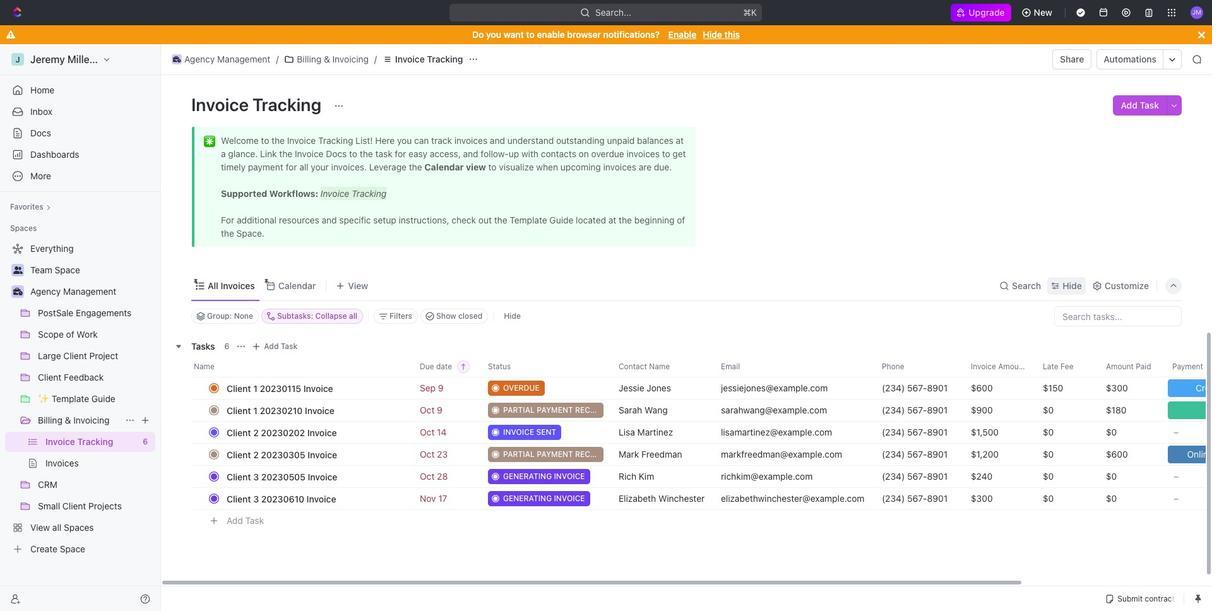 Task type: describe. For each thing, give the bounding box(es) containing it.
of
[[66, 329, 74, 340]]

received for mark freedman
[[575, 449, 612, 459]]

client 1 20230115 invoice
[[227, 383, 333, 394]]

elizabethwinchester@example.com
[[721, 493, 865, 504]]

$240
[[971, 471, 993, 482]]

(234) for sarahwang@example.com
[[882, 405, 905, 415]]

automations
[[1104, 54, 1157, 64]]

payment me button
[[1165, 357, 1212, 377]]

client for client 1 20230115 invoice
[[227, 383, 251, 394]]

home link
[[5, 80, 155, 100]]

group: none
[[207, 311, 253, 321]]

20230202
[[261, 427, 305, 438]]

email
[[721, 362, 740, 371]]

1 horizontal spatial invoicing
[[332, 54, 369, 64]]

sarahwang@example.com
[[721, 405, 827, 415]]

3 for 20230610
[[253, 493, 259, 504]]

user group image
[[13, 266, 22, 274]]

20230115
[[260, 383, 301, 394]]

(234) 567-8901 for $240
[[882, 471, 948, 482]]

1 vertical spatial tracking
[[252, 94, 321, 115]]

business time image inside agency management link
[[173, 56, 181, 63]]

– for $1,500
[[1174, 427, 1179, 438]]

(234) 567-8901 link for $1,200
[[882, 449, 948, 460]]

$900 button
[[963, 399, 1035, 422]]

1 vertical spatial invoice tracking link
[[45, 432, 138, 452]]

$900
[[971, 405, 993, 415]]

invoice inside dropdown button
[[503, 427, 534, 437]]

client for client 1 20230210 invoice
[[227, 405, 251, 416]]

0 vertical spatial $600 button
[[963, 377, 1035, 400]]

8901 for $300
[[927, 493, 948, 504]]

lisamartinez@example.com link
[[721, 427, 832, 438]]

feedback
[[64, 372, 104, 383]]

8901 for $240
[[927, 471, 948, 482]]

invoice for rich kim
[[554, 472, 585, 481]]

amount paid
[[1106, 362, 1151, 371]]

1 horizontal spatial invoice tracking
[[191, 94, 325, 115]]

generating for elizabeth winchester
[[503, 494, 552, 503]]

2 vertical spatial add task button
[[221, 513, 269, 528]]

late fee button
[[1035, 357, 1098, 377]]

jessiejones@example.com
[[721, 383, 828, 393]]

0 vertical spatial add task button
[[1113, 95, 1167, 116]]

postsale engagements
[[38, 307, 132, 318]]

view button
[[332, 271, 373, 301]]

0 vertical spatial &
[[324, 54, 330, 64]]

customize
[[1105, 280, 1149, 291]]

enable
[[537, 29, 565, 40]]

0 vertical spatial invoices
[[221, 280, 255, 291]]

invoice amount
[[971, 362, 1026, 371]]

2 horizontal spatial invoice tracking
[[395, 54, 463, 64]]

0 vertical spatial all
[[349, 311, 357, 321]]

invoices inside "tree"
[[45, 458, 79, 468]]

1 vertical spatial $300
[[971, 493, 993, 504]]

1 for 20230210
[[253, 405, 257, 416]]

phone button
[[874, 357, 963, 377]]

2 horizontal spatial tracking
[[427, 54, 463, 64]]

customize button
[[1088, 277, 1153, 295]]

elizabeth winchester
[[619, 493, 705, 504]]

0 horizontal spatial $300 button
[[963, 487, 1035, 510]]

8901 for $600
[[927, 383, 948, 393]]

fee
[[1061, 362, 1074, 371]]

home
[[30, 85, 54, 95]]

automations button
[[1097, 50, 1163, 69]]

browser
[[567, 29, 601, 40]]

scope of work link
[[38, 324, 153, 345]]

client for client 3 20230610 invoice
[[227, 493, 251, 504]]

⌘k
[[744, 7, 757, 18]]

team space link
[[30, 260, 153, 280]]

$1,500 button
[[963, 421, 1035, 444]]

0 vertical spatial invoice tracking link
[[379, 52, 466, 67]]

more button
[[5, 166, 155, 186]]

generating invoice for rich kim
[[503, 472, 585, 481]]

online button
[[1165, 443, 1212, 466]]

1 horizontal spatial agency
[[184, 54, 215, 64]]

invoice sent
[[503, 427, 556, 437]]

to
[[526, 29, 535, 40]]

(234) for jessiejones@example.com
[[882, 383, 905, 393]]

lisa
[[619, 427, 635, 438]]

$600 for the right the $600 'button'
[[1106, 449, 1128, 460]]

2 / from the left
[[374, 54, 377, 64]]

filters button
[[374, 309, 418, 324]]

jeremy miller's workspace, , element
[[11, 53, 24, 66]]

2 vertical spatial add task
[[227, 515, 264, 526]]

$1,200 button
[[963, 443, 1035, 466]]

0 vertical spatial agency management
[[184, 54, 270, 64]]

create space
[[30, 544, 85, 554]]

me
[[1205, 362, 1212, 371]]

0 vertical spatial billing & invoicing
[[297, 54, 369, 64]]

(234) 567-8901 link for $900
[[882, 405, 948, 415]]

1 vertical spatial add task
[[264, 342, 298, 351]]

agency management inside "tree"
[[30, 286, 116, 297]]

mark
[[619, 449, 639, 460]]

& inside "tree"
[[65, 415, 71, 426]]

none
[[234, 311, 253, 321]]

show closed button
[[420, 309, 488, 324]]

view all spaces link
[[5, 518, 153, 538]]

(234) 567-8901 for $900
[[882, 405, 948, 415]]

hide button
[[499, 309, 526, 324]]

inbox link
[[5, 102, 155, 122]]

invoice for elizabeth winchester
[[554, 494, 585, 503]]

this
[[724, 29, 740, 40]]

(234) for richkim@example.com
[[882, 471, 905, 482]]

payment for mark freedman
[[537, 449, 573, 459]]

jessiejones@example.com link
[[721, 383, 828, 393]]

inbox
[[30, 106, 52, 117]]

1 horizontal spatial billing
[[297, 54, 321, 64]]

search...
[[596, 7, 632, 18]]

– button for $1,500
[[1165, 421, 1212, 444]]

generating for rich kim
[[503, 472, 552, 481]]

partial payment received for sarah wang
[[503, 405, 612, 415]]

567- for $600
[[907, 383, 927, 393]]

1 / from the left
[[276, 54, 279, 64]]

view all spaces
[[30, 522, 94, 533]]

partial for sarah wang
[[503, 405, 535, 415]]

all inside view all spaces link
[[52, 522, 61, 533]]

1 vertical spatial task
[[281, 342, 298, 351]]

– for $300
[[1174, 493, 1179, 504]]

invoice inside dropdown button
[[971, 362, 996, 371]]

(234) 567-8901 link for $600
[[882, 383, 948, 393]]

payment for sarah wang
[[537, 405, 573, 415]]

0 vertical spatial $300 button
[[1098, 377, 1165, 400]]

1 horizontal spatial hide
[[703, 29, 722, 40]]

workspace
[[104, 54, 156, 65]]

0 vertical spatial spaces
[[10, 223, 37, 233]]

0 vertical spatial billing & invoicing link
[[281, 52, 372, 67]]

client up client feedback
[[63, 350, 87, 361]]

– for $240
[[1174, 471, 1179, 482]]

scope of work
[[38, 329, 98, 340]]

overdue button
[[480, 377, 611, 400]]

space for team space
[[55, 265, 80, 275]]

guide
[[91, 393, 115, 404]]

2 for 20230305
[[253, 449, 259, 460]]

0 vertical spatial 6
[[224, 342, 229, 351]]

client for client 2 20230202 invoice
[[227, 427, 251, 438]]

team space
[[30, 265, 80, 275]]

elizabethwinchester@example.com link
[[721, 493, 865, 504]]

1 vertical spatial agency management link
[[30, 282, 153, 302]]

8901 for $1,500
[[927, 427, 948, 438]]

markfreedman@example.com
[[721, 449, 842, 460]]

partial payment received button for sarah
[[480, 399, 612, 422]]

567- for $1,500
[[907, 427, 927, 438]]

567- for $900
[[907, 405, 927, 415]]

0 vertical spatial task
[[1140, 100, 1159, 110]]

sarahwang@example.com link
[[721, 405, 827, 415]]

client 2 20230305 invoice
[[227, 449, 337, 460]]

create space link
[[5, 539, 153, 559]]

jeremy miller's workspace
[[30, 54, 156, 65]]

rich
[[619, 471, 636, 482]]

jones
[[647, 383, 671, 393]]

show closed
[[436, 311, 482, 321]]

567- for $1,200
[[907, 449, 927, 460]]

invoicing inside "tree"
[[73, 415, 110, 426]]

business time image inside "tree"
[[13, 288, 22, 295]]

crm link
[[38, 475, 153, 495]]

you
[[486, 29, 501, 40]]

client 3 20230610 invoice link
[[223, 490, 410, 508]]

20230505
[[261, 471, 305, 482]]

client for client 2 20230305 invoice
[[227, 449, 251, 460]]

lisa martinez button
[[611, 421, 713, 444]]

sarah
[[619, 405, 642, 415]]

0 horizontal spatial billing & invoicing link
[[38, 410, 120, 431]]

(234) 567-8901 for $300
[[882, 493, 948, 504]]

group:
[[207, 311, 232, 321]]

client up view all spaces link
[[62, 501, 86, 511]]

small client projects
[[38, 501, 122, 511]]

tree inside sidebar navigation
[[5, 239, 155, 559]]

subtasks:
[[277, 311, 313, 321]]

1 horizontal spatial $600 button
[[1098, 443, 1165, 466]]

2 vertical spatial task
[[245, 515, 264, 526]]



Task type: vqa. For each thing, say whether or not it's contained in the screenshot.


Task type: locate. For each thing, give the bounding box(es) containing it.
5 567- from the top
[[907, 471, 927, 482]]

name up jones
[[649, 362, 670, 371]]

client for client 3 20230505 invoice
[[227, 471, 251, 482]]

2 generating from the top
[[503, 494, 552, 503]]

tree containing everything
[[5, 239, 155, 559]]

management inside "tree"
[[63, 286, 116, 297]]

add task down the client 3 20230610 invoice
[[227, 515, 264, 526]]

postsale engagements link
[[38, 303, 153, 323]]

$1,500
[[971, 427, 999, 438]]

cred
[[1196, 383, 1212, 393]]

tree
[[5, 239, 155, 559]]

status
[[488, 362, 511, 371]]

5 (234) 567-8901 from the top
[[882, 471, 948, 482]]

amount left 'late'
[[998, 362, 1026, 371]]

0 horizontal spatial billing & invoicing
[[38, 415, 110, 426]]

2 amount from the left
[[1106, 362, 1134, 371]]

1 payment from the top
[[537, 405, 573, 415]]

1 vertical spatial agency
[[30, 286, 61, 297]]

6 8901 from the top
[[927, 493, 948, 504]]

task up name dropdown button
[[281, 342, 298, 351]]

client left 20230202
[[227, 427, 251, 438]]

business time image
[[173, 56, 181, 63], [13, 288, 22, 295]]

$600 button down '$180' button
[[1098, 443, 1165, 466]]

0 vertical spatial partial payment received
[[503, 405, 612, 415]]

0 vertical spatial invoicing
[[332, 54, 369, 64]]

(234) for elizabethwinchester@example.com
[[882, 493, 905, 504]]

tracking inside "tree"
[[77, 436, 113, 447]]

partial down invoice sent
[[503, 449, 535, 459]]

$150
[[1043, 383, 1063, 393]]

0 vertical spatial business time image
[[173, 56, 181, 63]]

closed
[[458, 311, 482, 321]]

1 vertical spatial &
[[65, 415, 71, 426]]

space inside "create space" link
[[60, 544, 85, 554]]

add task button down the automations button
[[1113, 95, 1167, 116]]

1 1 from the top
[[253, 383, 257, 394]]

3 left '20230505'
[[253, 471, 259, 482]]

0 vertical spatial received
[[575, 405, 612, 415]]

2 8901 from the top
[[927, 405, 948, 415]]

2 received from the top
[[575, 449, 612, 459]]

want
[[504, 29, 524, 40]]

invoice inside "tree"
[[45, 436, 75, 447]]

1 vertical spatial billing
[[38, 415, 62, 426]]

due date button
[[412, 357, 480, 377]]

hide inside hide button
[[504, 311, 521, 321]]

2 – from the top
[[1174, 471, 1179, 482]]

4 8901 from the top
[[927, 449, 948, 460]]

0 horizontal spatial tracking
[[77, 436, 113, 447]]

billing inside "tree"
[[38, 415, 62, 426]]

1 horizontal spatial invoices
[[221, 280, 255, 291]]

– button for $240
[[1165, 465, 1212, 488]]

agency inside "tree"
[[30, 286, 61, 297]]

1 vertical spatial invoices
[[45, 458, 79, 468]]

(234)
[[882, 383, 905, 393], [882, 405, 905, 415], [882, 427, 905, 438], [882, 449, 905, 460], [882, 471, 905, 482], [882, 493, 905, 504]]

notifications?
[[603, 29, 660, 40]]

1 horizontal spatial invoice tracking link
[[379, 52, 466, 67]]

Search tasks... text field
[[1055, 307, 1181, 326]]

mark freedman
[[619, 449, 682, 460]]

small
[[38, 501, 60, 511]]

0 vertical spatial 2
[[253, 427, 259, 438]]

6 inside "tree"
[[143, 437, 148, 446]]

1 vertical spatial space
[[60, 544, 85, 554]]

amount
[[998, 362, 1026, 371], [1106, 362, 1134, 371]]

client left '20230505'
[[227, 471, 251, 482]]

5 8901 from the top
[[927, 471, 948, 482]]

567- for $300
[[907, 493, 927, 504]]

1 horizontal spatial task
[[281, 342, 298, 351]]

$300 up $180
[[1106, 383, 1128, 393]]

amount inside dropdown button
[[1106, 362, 1134, 371]]

0 horizontal spatial 6
[[143, 437, 148, 446]]

1 (234) from the top
[[882, 383, 905, 393]]

1 vertical spatial partial payment received
[[503, 449, 612, 459]]

(234) for lisamartinez@example.com
[[882, 427, 905, 438]]

tasks
[[191, 341, 215, 351]]

6 right tasks
[[224, 342, 229, 351]]

1 partial payment received from the top
[[503, 405, 612, 415]]

(234) 567-8901 for $600
[[882, 383, 948, 393]]

1 vertical spatial add task button
[[249, 339, 303, 354]]

large
[[38, 350, 61, 361]]

0 vertical spatial agency management link
[[169, 52, 274, 67]]

client 3 20230610 invoice
[[227, 493, 336, 504]]

invoice tracking inside "tree"
[[45, 436, 113, 447]]

$300 button down $240
[[963, 487, 1035, 510]]

2 567- from the top
[[907, 405, 927, 415]]

0 horizontal spatial business time image
[[13, 288, 22, 295]]

1 horizontal spatial &
[[324, 54, 330, 64]]

$240 button
[[963, 465, 1035, 488]]

client 3 20230505 invoice
[[227, 471, 337, 482]]

1 horizontal spatial $300 button
[[1098, 377, 1165, 400]]

4 (234) 567-8901 from the top
[[882, 449, 948, 460]]

(234) 567-8901 link for $240
[[882, 471, 948, 482]]

0 horizontal spatial $600
[[971, 383, 993, 393]]

2 vertical spatial hide
[[504, 311, 521, 321]]

docs link
[[5, 123, 155, 143]]

invoice amount button
[[963, 357, 1035, 377]]

1 vertical spatial generating
[[503, 494, 552, 503]]

6 (234) 567-8901 link from the top
[[882, 493, 948, 504]]

– button for $300
[[1165, 487, 1212, 510]]

$600 up $900 on the right
[[971, 383, 993, 393]]

$300 down $240
[[971, 493, 993, 504]]

business time image right workspace
[[173, 56, 181, 63]]

client 3 20230505 invoice link
[[223, 467, 410, 486]]

1 vertical spatial agency management
[[30, 286, 116, 297]]

client left 20230210
[[227, 405, 251, 416]]

invoices right all
[[221, 280, 255, 291]]

view for view
[[348, 280, 368, 291]]

partial payment received button up sent
[[480, 399, 612, 422]]

add down the client 3 20230610 invoice
[[227, 515, 243, 526]]

client left the 20230610
[[227, 493, 251, 504]]

0 vertical spatial billing
[[297, 54, 321, 64]]

$0 button
[[1035, 399, 1098, 422], [1035, 421, 1098, 444], [1098, 421, 1165, 444], [1035, 443, 1098, 466], [1035, 465, 1098, 488], [1098, 465, 1165, 488], [1035, 487, 1098, 510], [1098, 487, 1165, 510]]

partial payment received button for mark
[[480, 443, 612, 466]]

miller's
[[67, 54, 101, 65]]

enable
[[668, 29, 697, 40]]

1 vertical spatial all
[[52, 522, 61, 533]]

all
[[349, 311, 357, 321], [52, 522, 61, 533]]

partial payment received button down sent
[[480, 443, 612, 466]]

partial
[[503, 405, 535, 415], [503, 449, 535, 459]]

0 horizontal spatial /
[[276, 54, 279, 64]]

business time image down the user group icon
[[13, 288, 22, 295]]

0 horizontal spatial invoice tracking link
[[45, 432, 138, 452]]

add up name dropdown button
[[264, 342, 279, 351]]

all up create space in the bottom left of the page
[[52, 522, 61, 533]]

hide left "this"
[[703, 29, 722, 40]]

amount left paid
[[1106, 362, 1134, 371]]

add task up name dropdown button
[[264, 342, 298, 351]]

task
[[1140, 100, 1159, 110], [281, 342, 298, 351], [245, 515, 264, 526]]

2 name from the left
[[649, 362, 670, 371]]

partial payment received down 'overdue' dropdown button
[[503, 405, 612, 415]]

3 (234) 567-8901 from the top
[[882, 427, 948, 438]]

6 (234) from the top
[[882, 493, 905, 504]]

sent
[[536, 427, 556, 437]]

0 vertical spatial add task
[[1121, 100, 1159, 110]]

space down view all spaces link
[[60, 544, 85, 554]]

space down everything link
[[55, 265, 80, 275]]

received for sarah wang
[[575, 405, 612, 415]]

1 horizontal spatial agency management
[[184, 54, 270, 64]]

1 vertical spatial 6
[[143, 437, 148, 446]]

spaces
[[10, 223, 37, 233], [64, 522, 94, 533]]

0 vertical spatial agency
[[184, 54, 215, 64]]

0 vertical spatial management
[[217, 54, 270, 64]]

$600
[[971, 383, 993, 393], [1106, 449, 1128, 460]]

name down tasks
[[194, 362, 215, 371]]

all invoices
[[208, 280, 255, 291]]

4 (234) from the top
[[882, 449, 905, 460]]

6 up invoices link
[[143, 437, 148, 446]]

1 horizontal spatial spaces
[[64, 522, 94, 533]]

2 (234) 567-8901 from the top
[[882, 405, 948, 415]]

generating invoice button for elizabeth
[[480, 487, 611, 510]]

8901 for $1,200
[[927, 449, 948, 460]]

1 vertical spatial generating invoice
[[503, 494, 585, 503]]

spaces down small client projects
[[64, 522, 94, 533]]

1 partial payment received button from the top
[[480, 399, 612, 422]]

client left 20230115
[[227, 383, 251, 394]]

1 horizontal spatial management
[[217, 54, 270, 64]]

new button
[[1016, 3, 1060, 23]]

$600 button down invoice amount
[[963, 377, 1035, 400]]

1 horizontal spatial tracking
[[252, 94, 321, 115]]

add task down the automations button
[[1121, 100, 1159, 110]]

add task button up name dropdown button
[[249, 339, 303, 354]]

client 2 20230202 invoice
[[227, 427, 337, 438]]

– button down online
[[1165, 465, 1212, 488]]

1 horizontal spatial agency management link
[[169, 52, 274, 67]]

4 (234) 567-8901 link from the top
[[882, 449, 948, 460]]

view button
[[332, 277, 373, 295]]

1 – from the top
[[1174, 427, 1179, 438]]

view inside "tree"
[[30, 522, 50, 533]]

0 horizontal spatial spaces
[[10, 223, 37, 233]]

all right collapse
[[349, 311, 357, 321]]

1 vertical spatial partial
[[503, 449, 535, 459]]

share
[[1060, 54, 1084, 64]]

name
[[194, 362, 215, 371], [649, 362, 670, 371]]

1 horizontal spatial name
[[649, 362, 670, 371]]

view up subtasks: collapse all
[[348, 280, 368, 291]]

1 name from the left
[[194, 362, 215, 371]]

(234) 567-8901 link
[[882, 383, 948, 393], [882, 405, 948, 415], [882, 427, 948, 438], [882, 449, 948, 460], [882, 471, 948, 482], [882, 493, 948, 504]]

large client project
[[38, 350, 118, 361]]

3 8901 from the top
[[927, 427, 948, 438]]

2 generating invoice button from the top
[[480, 487, 611, 510]]

client 1 20230115 invoice link
[[223, 379, 410, 397]]

1 – button from the top
[[1165, 421, 1212, 444]]

2 generating invoice from the top
[[503, 494, 585, 503]]

2 vertical spatial –
[[1174, 493, 1179, 504]]

calendar link
[[276, 277, 316, 295]]

1 vertical spatial business time image
[[13, 288, 22, 295]]

upgrade link
[[951, 4, 1011, 21]]

2 for 20230202
[[253, 427, 259, 438]]

received left mark
[[575, 449, 612, 459]]

8901 for $900
[[927, 405, 948, 415]]

hide button
[[1047, 277, 1086, 295]]

0 vertical spatial $300
[[1106, 383, 1128, 393]]

20230610
[[261, 493, 304, 504]]

add down the automations button
[[1121, 100, 1138, 110]]

2 partial payment received from the top
[[503, 449, 612, 459]]

partial payment received
[[503, 405, 612, 415], [503, 449, 612, 459]]

$600 for topmost the $600 'button'
[[971, 383, 993, 393]]

3 – button from the top
[[1165, 487, 1212, 510]]

partial payment received for mark freedman
[[503, 449, 612, 459]]

partial payment received button
[[480, 399, 612, 422], [480, 443, 612, 466]]

invoice
[[395, 54, 425, 64], [191, 94, 249, 115], [971, 362, 996, 371], [304, 383, 333, 394], [305, 405, 334, 416], [307, 427, 337, 438], [45, 436, 75, 447], [308, 449, 337, 460], [308, 471, 337, 482], [307, 493, 336, 504]]

task down the automations button
[[1140, 100, 1159, 110]]

payment down invoice sent dropdown button
[[537, 449, 573, 459]]

0 vertical spatial view
[[348, 280, 368, 291]]

0 horizontal spatial billing
[[38, 415, 62, 426]]

jm button
[[1187, 3, 1207, 23]]

1 vertical spatial view
[[30, 522, 50, 533]]

view up create on the bottom left of page
[[30, 522, 50, 533]]

$300 button down amount paid
[[1098, 377, 1165, 400]]

everything link
[[5, 239, 153, 259]]

1 vertical spatial hide
[[1063, 280, 1082, 291]]

upgrade
[[969, 7, 1005, 18]]

5 (234) from the top
[[882, 471, 905, 482]]

billing & invoicing inside "tree"
[[38, 415, 110, 426]]

1 vertical spatial invoicing
[[73, 415, 110, 426]]

0 horizontal spatial hide
[[504, 311, 521, 321]]

1 (234) 567-8901 link from the top
[[882, 383, 948, 393]]

1 received from the top
[[575, 405, 612, 415]]

3 (234) 567-8901 link from the top
[[882, 427, 948, 438]]

client feedback
[[38, 372, 104, 383]]

1 horizontal spatial business time image
[[173, 56, 181, 63]]

1 vertical spatial 1
[[253, 405, 257, 416]]

spaces inside "tree"
[[64, 522, 94, 533]]

0 vertical spatial add
[[1121, 100, 1138, 110]]

2 (234) 567-8901 link from the top
[[882, 405, 948, 415]]

contact name
[[619, 362, 670, 371]]

hide inside hide dropdown button
[[1063, 280, 1082, 291]]

late fee
[[1043, 362, 1074, 371]]

0 horizontal spatial agency management
[[30, 286, 116, 297]]

1 amount from the left
[[998, 362, 1026, 371]]

2 vertical spatial add
[[227, 515, 243, 526]]

2 inside 'link'
[[253, 449, 259, 460]]

1 vertical spatial payment
[[537, 449, 573, 459]]

view inside button
[[348, 280, 368, 291]]

invoices up the crm on the left of the page
[[45, 458, 79, 468]]

subtasks: collapse all
[[277, 311, 357, 321]]

1 for 20230115
[[253, 383, 257, 394]]

0 vertical spatial hide
[[703, 29, 722, 40]]

invoicing
[[332, 54, 369, 64], [73, 415, 110, 426]]

6 (234) 567-8901 from the top
[[882, 493, 948, 504]]

search button
[[996, 277, 1045, 295]]

$600 down $180
[[1106, 449, 1128, 460]]

generating invoice for elizabeth winchester
[[503, 494, 585, 503]]

2 horizontal spatial add
[[1121, 100, 1138, 110]]

0 horizontal spatial amount
[[998, 362, 1026, 371]]

1 vertical spatial spaces
[[64, 522, 94, 533]]

3 left the 20230610
[[253, 493, 259, 504]]

1 2 from the top
[[253, 427, 259, 438]]

0 vertical spatial partial
[[503, 405, 535, 415]]

(234) 567-8901 link for $1,500
[[882, 427, 948, 438]]

1 horizontal spatial $300
[[1106, 383, 1128, 393]]

(234) 567-8901 link for $300
[[882, 493, 948, 504]]

space for create space
[[60, 544, 85, 554]]

1 left 20230210
[[253, 405, 257, 416]]

amount inside dropdown button
[[998, 362, 1026, 371]]

4 567- from the top
[[907, 449, 927, 460]]

received left sarah
[[575, 405, 612, 415]]

1 3 from the top
[[253, 471, 259, 482]]

payment down 'overdue' dropdown button
[[537, 405, 573, 415]]

sidebar navigation
[[0, 44, 164, 611]]

2 vertical spatial invoice
[[554, 494, 585, 503]]

3 567- from the top
[[907, 427, 927, 438]]

space inside team space link
[[55, 265, 80, 275]]

partial for mark freedman
[[503, 449, 535, 459]]

1 horizontal spatial billing & invoicing
[[297, 54, 369, 64]]

0 horizontal spatial invoices
[[45, 458, 79, 468]]

hide right the search at the right top of the page
[[1063, 280, 1082, 291]]

(234) 567-8901
[[882, 383, 948, 393], [882, 405, 948, 415], [882, 427, 948, 438], [882, 449, 948, 460], [882, 471, 948, 482], [882, 493, 948, 504]]

20230305
[[261, 449, 305, 460]]

2 vertical spatial invoice tracking
[[45, 436, 113, 447]]

rich kim
[[619, 471, 654, 482]]

0 horizontal spatial invoice tracking
[[45, 436, 113, 447]]

sarah wang button
[[611, 399, 713, 422]]

0 vertical spatial tracking
[[427, 54, 463, 64]]

client for client feedback
[[38, 372, 61, 383]]

1 vertical spatial partial payment received button
[[480, 443, 612, 466]]

task down the client 3 20230610 invoice
[[245, 515, 264, 526]]

2 3 from the top
[[253, 493, 259, 504]]

docs
[[30, 128, 51, 138]]

due
[[420, 362, 434, 371]]

paid
[[1136, 362, 1151, 371]]

client down large
[[38, 372, 61, 383]]

spaces down favorites on the left of page
[[10, 223, 37, 233]]

0 vertical spatial payment
[[537, 405, 573, 415]]

more
[[30, 170, 51, 181]]

1 horizontal spatial $600
[[1106, 449, 1128, 460]]

add task button down the client 3 20230610 invoice
[[221, 513, 269, 528]]

1 8901 from the top
[[927, 383, 948, 393]]

client 1 20230210 invoice link
[[223, 401, 410, 420]]

scope
[[38, 329, 64, 340]]

(234) 567-8901 for $1,500
[[882, 427, 948, 438]]

1 generating invoice from the top
[[503, 472, 585, 481]]

invoice sent button
[[480, 421, 611, 444]]

1 left 20230115
[[253, 383, 257, 394]]

2 1 from the top
[[253, 405, 257, 416]]

2 horizontal spatial task
[[1140, 100, 1159, 110]]

2 vertical spatial tracking
[[77, 436, 113, 447]]

sarah wang
[[619, 405, 668, 415]]

email button
[[713, 357, 874, 377]]

all
[[208, 280, 218, 291]]

– button up online
[[1165, 421, 1212, 444]]

3 for 20230505
[[253, 471, 259, 482]]

1 vertical spatial management
[[63, 286, 116, 297]]

client 1 20230210 invoice
[[227, 405, 334, 416]]

1 vertical spatial 2
[[253, 449, 259, 460]]

2 left 20230202
[[253, 427, 259, 438]]

(234) for markfreedman@example.com
[[882, 449, 905, 460]]

5 (234) 567-8901 link from the top
[[882, 471, 948, 482]]

j
[[15, 55, 20, 64]]

1 generating invoice button from the top
[[480, 465, 611, 488]]

0 vertical spatial generating invoice
[[503, 472, 585, 481]]

2 partial payment received button from the top
[[480, 443, 612, 466]]

1 vertical spatial $300 button
[[963, 487, 1035, 510]]

1 horizontal spatial all
[[349, 311, 357, 321]]

2 horizontal spatial hide
[[1063, 280, 1082, 291]]

2 2 from the top
[[253, 449, 259, 460]]

0 horizontal spatial management
[[63, 286, 116, 297]]

567- for $240
[[907, 471, 927, 482]]

1 (234) 567-8901 from the top
[[882, 383, 948, 393]]

generating invoice button for rich
[[480, 465, 611, 488]]

2 (234) from the top
[[882, 405, 905, 415]]

partial down overdue
[[503, 405, 535, 415]]

2 left 20230305
[[253, 449, 259, 460]]

freedman
[[641, 449, 682, 460]]

view for view all spaces
[[30, 522, 50, 533]]

filters
[[390, 311, 412, 321]]

jeremy
[[30, 54, 65, 65]]

1 partial from the top
[[503, 405, 535, 415]]

client 2 20230305 invoice link
[[223, 445, 410, 464]]

(234) 567-8901 for $1,200
[[882, 449, 948, 460]]

1 generating from the top
[[503, 472, 552, 481]]

0 horizontal spatial add
[[227, 515, 243, 526]]

0 horizontal spatial view
[[30, 522, 50, 533]]

3 (234) from the top
[[882, 427, 905, 438]]

due date
[[420, 362, 452, 371]]

0 vertical spatial generating
[[503, 472, 552, 481]]

2 – button from the top
[[1165, 465, 1212, 488]]

8901
[[927, 383, 948, 393], [927, 405, 948, 415], [927, 427, 948, 438], [927, 449, 948, 460], [927, 471, 948, 482], [927, 493, 948, 504]]

client left 20230305
[[227, 449, 251, 460]]

1 567- from the top
[[907, 383, 927, 393]]

collapse
[[315, 311, 347, 321]]

✨ template guide link
[[38, 389, 153, 409]]

2 payment from the top
[[537, 449, 573, 459]]

1 horizontal spatial add
[[264, 342, 279, 351]]

3 – from the top
[[1174, 493, 1179, 504]]

create
[[30, 544, 57, 554]]

partial payment received down invoice sent dropdown button
[[503, 449, 612, 459]]

2 partial from the top
[[503, 449, 535, 459]]

elizabeth
[[619, 493, 656, 504]]

3 inside 'link'
[[253, 493, 259, 504]]

– button down online dropdown button
[[1165, 487, 1212, 510]]

1 vertical spatial billing & invoicing
[[38, 415, 110, 426]]

hide right 'closed' on the left bottom
[[504, 311, 521, 321]]

6 567- from the top
[[907, 493, 927, 504]]

–
[[1174, 427, 1179, 438], [1174, 471, 1179, 482], [1174, 493, 1179, 504]]



